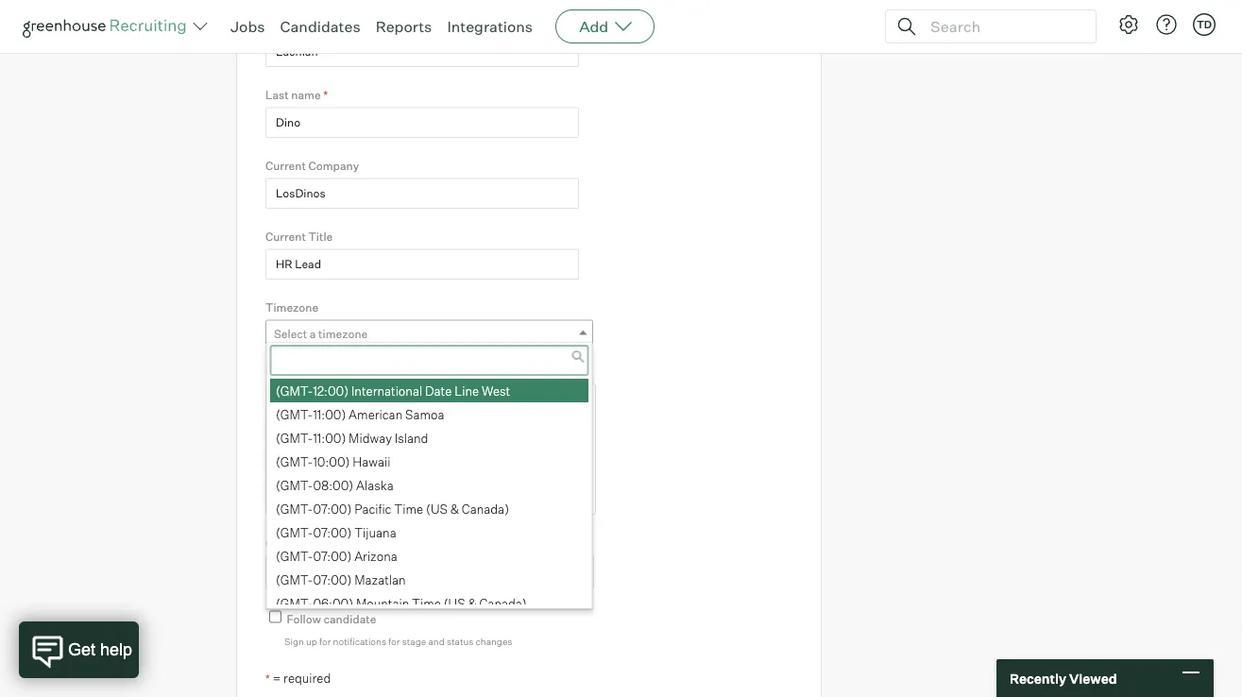Task type: describe. For each thing, give the bounding box(es) containing it.
sign
[[284, 635, 304, 647]]

1 vertical spatial time
[[412, 595, 441, 610]]

first name *
[[265, 17, 329, 31]]

select
[[274, 327, 307, 341]]

10:00)
[[313, 454, 350, 469]]

last name *
[[265, 88, 328, 102]]

5 (gmt- from the top
[[276, 477, 313, 492]]

td
[[1197, 18, 1212, 31]]

sign up for notifications for stage and status changes
[[284, 635, 512, 647]]

mountain
[[356, 595, 409, 610]]

timezone
[[318, 327, 368, 341]]

integrations link
[[447, 17, 533, 36]]

10 (gmt- from the top
[[276, 595, 313, 610]]

west
[[482, 383, 510, 398]]

samoa
[[405, 406, 444, 421]]

name for first
[[292, 17, 322, 31]]

1 vertical spatial canada)
[[479, 595, 527, 610]]

configure image
[[1117, 13, 1140, 36]]

american
[[349, 406, 403, 421]]

current company
[[265, 159, 359, 173]]

0 horizontal spatial &
[[450, 501, 459, 516]]

title
[[308, 229, 333, 244]]

mazatlan
[[354, 572, 406, 587]]

4 07:00) from the top
[[313, 572, 352, 587]]

follow
[[287, 611, 321, 626]]

arizona
[[354, 548, 397, 563]]

date
[[425, 383, 452, 398]]

select a timezone
[[274, 327, 368, 341]]

Follow candidate checkbox
[[269, 611, 281, 623]]

1 11:00) from the top
[[313, 406, 346, 421]]

jobs link
[[230, 17, 265, 36]]

2 11:00) from the top
[[313, 430, 346, 445]]

tags
[[322, 535, 348, 550]]

integrations
[[447, 17, 533, 36]]

follow candidate
[[287, 611, 376, 626]]

candidates
[[280, 17, 360, 36]]

current for current title
[[265, 229, 306, 244]]

and
[[428, 635, 445, 647]]

* = required
[[265, 671, 331, 686]]

midway
[[349, 430, 392, 445]]

12:00)
[[313, 383, 349, 398]]

greenhouse recruiting image
[[23, 15, 193, 38]]

timezone
[[265, 300, 318, 314]]

1 07:00) from the top
[[313, 501, 352, 516]]

recently
[[1010, 670, 1066, 686]]

tijuana
[[354, 524, 396, 540]]



Task type: vqa. For each thing, say whether or not it's contained in the screenshot.
the order history
no



Task type: locate. For each thing, give the bounding box(es) containing it.
0 horizontal spatial for
[[319, 635, 331, 647]]

2 07:00) from the top
[[313, 524, 352, 540]]

reports
[[376, 17, 432, 36]]

(us
[[426, 501, 448, 516], [444, 595, 465, 610]]

candidates link
[[280, 17, 360, 36]]

current
[[265, 159, 306, 173], [265, 229, 306, 244]]

07:00)
[[313, 501, 352, 516], [313, 524, 352, 540], [313, 548, 352, 563], [313, 572, 352, 587]]

0 vertical spatial &
[[450, 501, 459, 516]]

1 vertical spatial (us
[[444, 595, 465, 610]]

3 (gmt- from the top
[[276, 430, 313, 445]]

& right pacific
[[450, 501, 459, 516]]

current for current company
[[265, 159, 306, 173]]

0 vertical spatial current
[[265, 159, 306, 173]]

(gmt-
[[276, 383, 313, 398], [276, 406, 313, 421], [276, 430, 313, 445], [276, 454, 313, 469], [276, 477, 313, 492], [276, 501, 313, 516], [276, 524, 313, 540], [276, 548, 313, 563], [276, 572, 313, 587], [276, 595, 313, 610]]

4 (gmt- from the top
[[276, 454, 313, 469]]

2 (gmt- from the top
[[276, 406, 313, 421]]

None text field
[[265, 107, 579, 138], [265, 178, 579, 209], [270, 345, 588, 376], [265, 107, 579, 138], [265, 178, 579, 209], [270, 345, 588, 376]]

island
[[395, 430, 428, 445]]

(gmt-12:00) international date line west (gmt-11:00) american samoa (gmt-11:00) midway island (gmt-10:00) hawaii (gmt-08:00) alaska (gmt-07:00) pacific time (us & canada) (gmt-07:00) tijuana (gmt-07:00) arizona (gmt-07:00) mazatlan (gmt-06:00) mountain time (us & canada)
[[276, 383, 527, 610]]

1 for from the left
[[319, 635, 331, 647]]

*
[[324, 17, 329, 31], [323, 88, 328, 102], [265, 671, 270, 686]]

td button
[[1189, 9, 1219, 40]]

0 vertical spatial canada)
[[462, 501, 509, 516]]

reports link
[[376, 17, 432, 36]]

* right last
[[323, 88, 328, 102]]

7 (gmt- from the top
[[276, 524, 313, 540]]

1 (gmt- from the top
[[276, 383, 313, 398]]

hawaii
[[353, 454, 390, 469]]

Notes text field
[[265, 383, 596, 515]]

status
[[447, 635, 474, 647]]

td button
[[1193, 13, 1216, 36]]

07:00) left arizona
[[313, 548, 352, 563]]

international
[[351, 383, 422, 398]]

time right pacific
[[394, 501, 423, 516]]

viewed
[[1069, 670, 1117, 686]]

recently viewed
[[1010, 670, 1117, 686]]

candidate tags
[[265, 535, 348, 550]]

for right up
[[319, 635, 331, 647]]

8 (gmt- from the top
[[276, 548, 313, 563]]

(us up status
[[444, 595, 465, 610]]

time
[[394, 501, 423, 516], [412, 595, 441, 610]]

required
[[283, 671, 331, 686]]

* for last name *
[[323, 88, 328, 102]]

* right first on the left top of page
[[324, 17, 329, 31]]

select a timezone link
[[265, 320, 593, 347]]

11:00) up 10:00) on the left
[[313, 430, 346, 445]]

08:00)
[[313, 477, 353, 492]]

a
[[310, 327, 316, 341]]

current left company
[[265, 159, 306, 173]]

pacific
[[354, 501, 392, 516]]

07:00) up "06:00)"
[[313, 572, 352, 587]]

canada)
[[462, 501, 509, 516], [479, 595, 527, 610]]

3 07:00) from the top
[[313, 548, 352, 563]]

for left stage
[[388, 635, 400, 647]]

1 horizontal spatial &
[[468, 595, 477, 610]]

9 (gmt- from the top
[[276, 572, 313, 587]]

&
[[450, 501, 459, 516], [468, 595, 477, 610]]

jobs
[[230, 17, 265, 36]]

Search text field
[[926, 13, 1079, 40]]

name right first on the left top of page
[[292, 17, 322, 31]]

stage
[[402, 635, 426, 647]]

1 horizontal spatial for
[[388, 635, 400, 647]]

* for first name *
[[324, 17, 329, 31]]

1 vertical spatial current
[[265, 229, 306, 244]]

2 current from the top
[[265, 229, 306, 244]]

07:00) down 08:00)
[[313, 501, 352, 516]]

None text field
[[265, 37, 579, 67], [265, 249, 579, 279], [266, 557, 588, 587], [265, 37, 579, 67], [265, 249, 579, 279], [266, 557, 588, 587]]

company
[[308, 159, 359, 173]]

current left title
[[265, 229, 306, 244]]

=
[[273, 671, 281, 686]]

name right last
[[291, 88, 321, 102]]

2 for from the left
[[388, 635, 400, 647]]

0 vertical spatial time
[[394, 501, 423, 516]]

add
[[579, 17, 608, 36]]

line
[[455, 383, 479, 398]]

name
[[292, 17, 322, 31], [291, 88, 321, 102]]

name for last
[[291, 88, 321, 102]]

11:00)
[[313, 406, 346, 421], [313, 430, 346, 445]]

notes
[[265, 364, 297, 378]]

0 vertical spatial (us
[[426, 501, 448, 516]]

up
[[306, 635, 317, 647]]

1 vertical spatial &
[[468, 595, 477, 610]]

2 vertical spatial *
[[265, 671, 270, 686]]

0 vertical spatial *
[[324, 17, 329, 31]]

06:00)
[[313, 595, 353, 610]]

alaska
[[356, 477, 394, 492]]

candidate
[[324, 611, 376, 626]]

1 vertical spatial name
[[291, 88, 321, 102]]

11:00) down 12:00)
[[313, 406, 346, 421]]

07:00) left tijuana
[[313, 524, 352, 540]]

(us right pacific
[[426, 501, 448, 516]]

1 vertical spatial *
[[323, 88, 328, 102]]

0 vertical spatial 11:00)
[[313, 406, 346, 421]]

* inside * = required
[[265, 671, 270, 686]]

for
[[319, 635, 331, 647], [388, 635, 400, 647]]

add button
[[556, 9, 655, 43]]

& up status
[[468, 595, 477, 610]]

time up and
[[412, 595, 441, 610]]

1 current from the top
[[265, 159, 306, 173]]

changes
[[476, 635, 512, 647]]

candidate
[[265, 535, 320, 550]]

0 vertical spatial name
[[292, 17, 322, 31]]

* left =
[[265, 671, 270, 686]]

6 (gmt- from the top
[[276, 501, 313, 516]]

notifications
[[333, 635, 386, 647]]

1 vertical spatial 11:00)
[[313, 430, 346, 445]]

last
[[265, 88, 289, 102]]

current title
[[265, 229, 333, 244]]

first
[[265, 17, 290, 31]]



